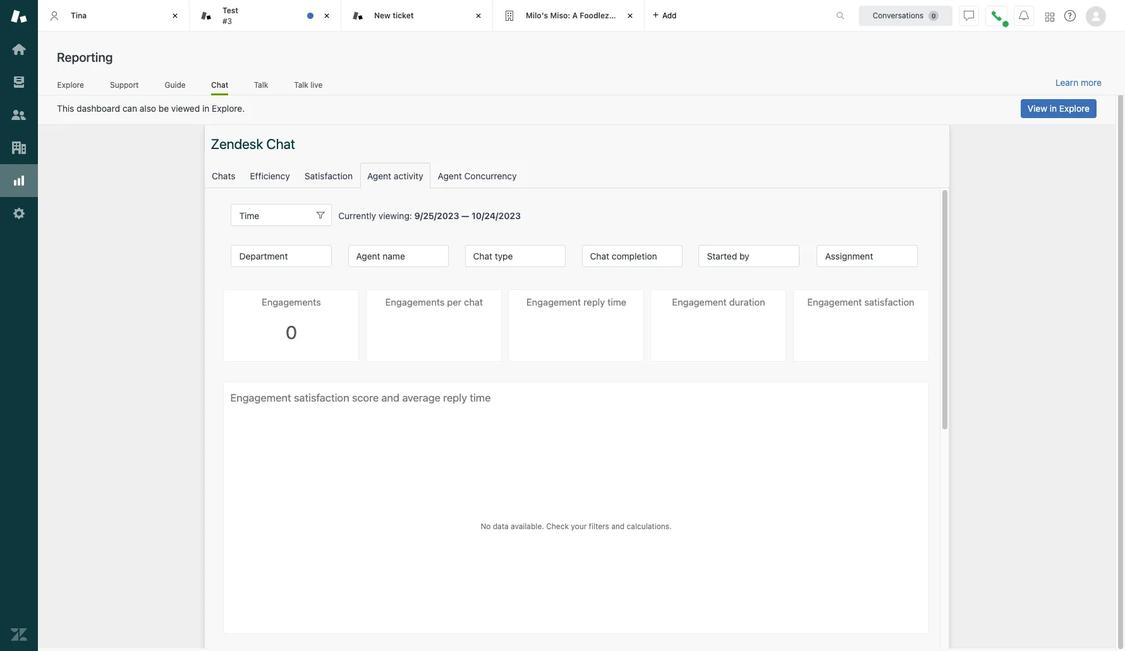 Task type: vqa. For each thing, say whether or not it's contained in the screenshot.
all
no



Task type: locate. For each thing, give the bounding box(es) containing it.
customers image
[[11, 107, 27, 123]]

view
[[1028, 103, 1047, 114]]

can
[[122, 103, 137, 114]]

close image
[[321, 9, 333, 22], [472, 9, 485, 22]]

conversations
[[873, 10, 924, 20]]

talk right chat
[[254, 80, 268, 90]]

button displays agent's chat status as invisible. image
[[964, 10, 974, 21]]

reporting
[[57, 50, 113, 64]]

subsidiary
[[611, 11, 651, 20]]

0 horizontal spatial talk
[[254, 80, 268, 90]]

tina tab
[[38, 0, 190, 32]]

add
[[662, 10, 677, 20]]

close image left #3
[[169, 9, 181, 22]]

1 horizontal spatial close image
[[472, 9, 485, 22]]

close image left new
[[321, 9, 333, 22]]

talk for talk
[[254, 80, 268, 90]]

new
[[374, 11, 391, 20]]

tab
[[190, 0, 341, 32]]

close image inside tina tab
[[169, 9, 181, 22]]

learn more
[[1056, 77, 1102, 88]]

zendesk image
[[11, 627, 27, 644]]

views image
[[11, 74, 27, 90]]

in inside button
[[1050, 103, 1057, 114]]

close image
[[169, 9, 181, 22], [624, 9, 637, 22]]

0 horizontal spatial explore
[[57, 80, 84, 90]]

0 horizontal spatial close image
[[169, 9, 181, 22]]

view in explore button
[[1021, 99, 1097, 118]]

talk
[[254, 80, 268, 90], [294, 80, 308, 90]]

explore down learn more link
[[1059, 103, 1090, 114]]

close image inside milo's miso: a foodlez subsidiary tab
[[624, 9, 637, 22]]

zendesk products image
[[1046, 12, 1054, 21]]

guide link
[[164, 80, 186, 94]]

1 close image from the left
[[169, 9, 181, 22]]

notifications image
[[1019, 10, 1029, 21]]

close image left milo's
[[472, 9, 485, 22]]

new ticket
[[374, 11, 414, 20]]

main element
[[0, 0, 38, 652]]

milo's miso: a foodlez subsidiary tab
[[493, 0, 651, 32]]

close image for milo's miso: a foodlez subsidiary
[[624, 9, 637, 22]]

close image inside new ticket tab
[[472, 9, 485, 22]]

in right 'viewed'
[[202, 103, 209, 114]]

live
[[311, 80, 323, 90]]

1 horizontal spatial in
[[1050, 103, 1057, 114]]

test #3
[[223, 6, 238, 26]]

support link
[[110, 80, 139, 94]]

explore inside button
[[1059, 103, 1090, 114]]

talk link
[[254, 80, 268, 94]]

zendesk support image
[[11, 8, 27, 25]]

0 vertical spatial explore
[[57, 80, 84, 90]]

explore
[[57, 80, 84, 90], [1059, 103, 1090, 114]]

talk left live
[[294, 80, 308, 90]]

1 close image from the left
[[321, 9, 333, 22]]

get started image
[[11, 41, 27, 58]]

1 horizontal spatial close image
[[624, 9, 637, 22]]

2 close image from the left
[[472, 9, 485, 22]]

2 close image from the left
[[624, 9, 637, 22]]

1 horizontal spatial explore
[[1059, 103, 1090, 114]]

explore up the 'this' at the left top of page
[[57, 80, 84, 90]]

viewed
[[171, 103, 200, 114]]

also
[[140, 103, 156, 114]]

talk live
[[294, 80, 323, 90]]

talk live link
[[294, 80, 323, 94]]

0 horizontal spatial in
[[202, 103, 209, 114]]

1 vertical spatial explore
[[1059, 103, 1090, 114]]

this dashboard can also be viewed in explore.
[[57, 103, 245, 114]]

in right view
[[1050, 103, 1057, 114]]

2 talk from the left
[[294, 80, 308, 90]]

in
[[202, 103, 209, 114], [1050, 103, 1057, 114]]

1 horizontal spatial talk
[[294, 80, 308, 90]]

0 horizontal spatial close image
[[321, 9, 333, 22]]

2 in from the left
[[1050, 103, 1057, 114]]

1 talk from the left
[[254, 80, 268, 90]]

close image left add popup button
[[624, 9, 637, 22]]

tab containing test
[[190, 0, 341, 32]]



Task type: describe. For each thing, give the bounding box(es) containing it.
chat
[[211, 80, 228, 90]]

close image inside tab
[[321, 9, 333, 22]]

ticket
[[393, 11, 414, 20]]

milo's
[[526, 11, 548, 20]]

add button
[[645, 0, 684, 31]]

new ticket tab
[[341, 0, 493, 32]]

explore link
[[57, 80, 84, 94]]

learn more link
[[1056, 77, 1102, 89]]

support
[[110, 80, 139, 90]]

1 in from the left
[[202, 103, 209, 114]]

view in explore
[[1028, 103, 1090, 114]]

milo's miso: a foodlez subsidiary
[[526, 11, 651, 20]]

admin image
[[11, 205, 27, 222]]

a
[[572, 11, 578, 20]]

be
[[159, 103, 169, 114]]

organizations image
[[11, 140, 27, 156]]

this
[[57, 103, 74, 114]]

miso:
[[550, 11, 570, 20]]

get help image
[[1065, 10, 1076, 21]]

test
[[223, 6, 238, 15]]

explore.
[[212, 103, 245, 114]]

talk for talk live
[[294, 80, 308, 90]]

learn
[[1056, 77, 1079, 88]]

#3
[[223, 16, 232, 26]]

close image for tina
[[169, 9, 181, 22]]

more
[[1081, 77, 1102, 88]]

guide
[[165, 80, 186, 90]]

foodlez
[[580, 11, 609, 20]]

dashboard
[[77, 103, 120, 114]]

chat link
[[211, 80, 228, 95]]

tabs tab list
[[38, 0, 823, 32]]

reporting image
[[11, 173, 27, 189]]

conversations button
[[859, 5, 953, 26]]

tina
[[71, 11, 87, 20]]



